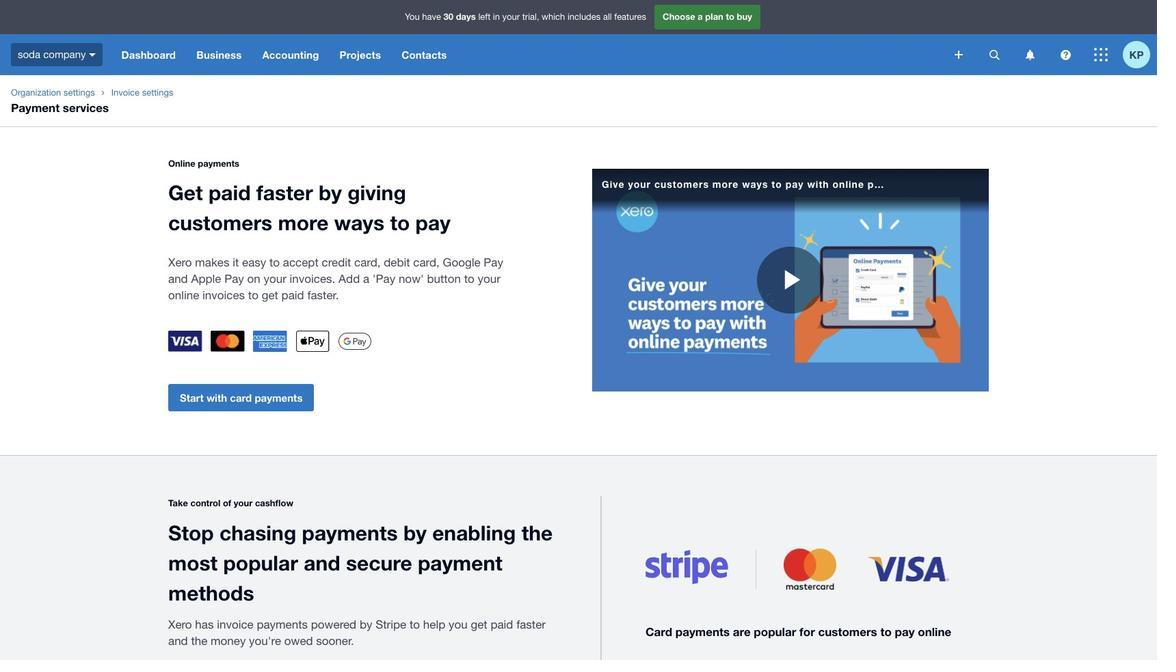 Task type: describe. For each thing, give the bounding box(es) containing it.
projects button
[[329, 34, 391, 75]]

faster.
[[307, 288, 339, 302]]

invoice settings
[[111, 88, 173, 98]]

customers for more
[[168, 210, 272, 235]]

includes
[[568, 12, 601, 22]]

dashboard link
[[111, 34, 186, 75]]

payment
[[11, 101, 60, 115]]

online
[[168, 158, 195, 169]]

you have 30 days left in your trial, which includes all features
[[405, 11, 646, 22]]

online inside tab panel
[[918, 625, 952, 640]]

kp button
[[1123, 34, 1158, 75]]

organization settings
[[11, 88, 95, 98]]

kp
[[1130, 48, 1144, 61]]

0 vertical spatial visa image
[[168, 331, 202, 352]]

0 horizontal spatial svg image
[[990, 50, 1000, 60]]

online payments
[[168, 158, 239, 169]]

stripe image
[[646, 550, 729, 585]]

more
[[278, 210, 329, 235]]

projects
[[340, 49, 381, 61]]

2 card, from the left
[[413, 256, 440, 269]]

soda
[[18, 48, 40, 60]]

to inside tab panel
[[881, 625, 892, 640]]

most
[[168, 552, 218, 576]]

choose
[[663, 11, 696, 22]]

1 vertical spatial pay
[[225, 272, 244, 286]]

giving
[[348, 180, 406, 205]]

settings for invoice settings
[[142, 88, 173, 98]]

you
[[405, 12, 420, 22]]

contacts button
[[391, 34, 457, 75]]

paid inside xero makes it easy to accept credit card, debit card, google pay and apple pay on your invoices. add a 'pay now' button to your online invoices to get paid faster.
[[282, 288, 304, 302]]

easy
[[242, 256, 266, 269]]

and inside stop chasing payments by enabling the most popular and secure payment methods
[[304, 552, 340, 576]]

the inside xero has invoice payments powered by stripe to help you get paid faster and the money you're owed sooner.
[[191, 635, 208, 649]]

1 card, from the left
[[354, 256, 381, 269]]

apple
[[191, 272, 221, 286]]

accept
[[283, 256, 319, 269]]

business button
[[186, 34, 252, 75]]

invoice
[[111, 88, 140, 98]]

a inside xero makes it easy to accept credit card, debit card, google pay and apple pay on your invoices. add a 'pay now' button to your online invoices to get paid faster.
[[363, 272, 369, 286]]

payments inside stop chasing payments by enabling the most popular and secure payment methods
[[302, 522, 398, 546]]

plan
[[706, 11, 724, 22]]

your right of at the bottom left of the page
[[234, 498, 253, 509]]

add
[[339, 272, 360, 286]]

xero makes it easy to accept credit card, debit card, google pay and apple pay on your invoices. add a 'pay now' button to your online invoices to get paid faster.
[[168, 256, 503, 302]]

svg image inside soda company popup button
[[89, 53, 96, 57]]

now'
[[399, 272, 424, 286]]

30
[[444, 11, 454, 22]]

left
[[478, 12, 491, 22]]

and inside xero has invoice payments powered by stripe to help you get paid faster and the money you're owed sooner.
[[168, 635, 188, 649]]

paid inside xero has invoice payments powered by stripe to help you get paid faster and the money you're owed sooner.
[[491, 619, 513, 632]]

days
[[456, 11, 476, 22]]

stop chasing payments by enabling the most popular and secure payment methods
[[168, 522, 553, 606]]

with
[[207, 392, 227, 405]]

services
[[63, 101, 109, 115]]

choose a plan to buy
[[663, 11, 753, 22]]

company
[[43, 48, 86, 60]]

help
[[423, 619, 446, 632]]

credit
[[322, 256, 351, 269]]

of
[[223, 498, 231, 509]]

'pay
[[373, 272, 396, 286]]

are
[[733, 625, 751, 640]]

get
[[168, 180, 203, 205]]

accounting
[[262, 49, 319, 61]]

pay inside get paid faster by giving customers more ways to pay
[[416, 210, 451, 235]]

invoice
[[217, 619, 254, 632]]

card
[[646, 625, 673, 640]]

soda company button
[[0, 34, 111, 75]]

1 horizontal spatial svg image
[[1095, 48, 1108, 62]]

mastercard image for visa image to the right
[[784, 549, 837, 591]]

payments inside card payments are popular for customers to pay online tab panel
[[676, 625, 730, 640]]

all
[[603, 12, 612, 22]]

button
[[427, 272, 461, 286]]

secure
[[346, 552, 412, 576]]

enabling
[[432, 522, 516, 546]]

it
[[233, 256, 239, 269]]

popular inside tab panel
[[754, 625, 797, 640]]

xero has invoice payments powered by stripe to help you get paid faster and the money you're owed sooner.
[[168, 619, 546, 649]]

card payments are popular for customers to pay online
[[646, 625, 952, 640]]

payment services
[[11, 101, 109, 115]]

start with card payments button
[[168, 385, 314, 412]]

0 vertical spatial pay
[[484, 256, 503, 269]]

trial,
[[522, 12, 539, 22]]



Task type: vqa. For each thing, say whether or not it's contained in the screenshot.
control
yes



Task type: locate. For each thing, give the bounding box(es) containing it.
1 xero from the top
[[168, 256, 192, 269]]

chasing
[[220, 522, 296, 546]]

pay inside tab panel
[[895, 625, 915, 640]]

xero
[[168, 256, 192, 269], [168, 619, 192, 632]]

pay right google
[[484, 256, 503, 269]]

go cardless image
[[253, 331, 287, 353]]

features
[[615, 12, 646, 22]]

customers for to
[[819, 625, 878, 640]]

0 horizontal spatial mastercard image
[[211, 331, 245, 352]]

stop
[[168, 522, 214, 546]]

faster
[[256, 180, 313, 205], [517, 619, 546, 632]]

a left the plan
[[698, 11, 703, 22]]

1 vertical spatial the
[[191, 635, 208, 649]]

contacts
[[402, 49, 447, 61]]

1 horizontal spatial pay
[[484, 256, 503, 269]]

apple pay image
[[296, 331, 330, 352]]

your right on
[[264, 272, 287, 286]]

get
[[262, 288, 278, 302], [471, 619, 488, 632]]

popular left for
[[754, 625, 797, 640]]

and inside xero makes it easy to accept credit card, debit card, google pay and apple pay on your invoices. add a 'pay now' button to your online invoices to get paid faster.
[[168, 272, 188, 286]]

svg image
[[1095, 48, 1108, 62], [990, 50, 1000, 60]]

banner containing kp
[[0, 0, 1158, 75]]

0 horizontal spatial card,
[[354, 256, 381, 269]]

xero up apple
[[168, 256, 192, 269]]

0 vertical spatial the
[[522, 522, 553, 546]]

video player region
[[592, 169, 989, 392]]

0 horizontal spatial online
[[168, 288, 199, 302]]

xero for stop chasing payments by enabling the most popular and secure payment methods
[[168, 619, 192, 632]]

the inside stop chasing payments by enabling the most popular and secure payment methods
[[522, 522, 553, 546]]

invoices
[[203, 288, 245, 302]]

online inside xero makes it easy to accept credit card, debit card, google pay and apple pay on your invoices. add a 'pay now' button to your online invoices to get paid faster.
[[168, 288, 199, 302]]

payments inside xero has invoice payments powered by stripe to help you get paid faster and the money you're owed sooner.
[[257, 619, 308, 632]]

payments inside start with card payments button
[[255, 392, 303, 405]]

you're
[[249, 635, 281, 649]]

faster inside xero has invoice payments powered by stripe to help you get paid faster and the money you're owed sooner.
[[517, 619, 546, 632]]

2 horizontal spatial paid
[[491, 619, 513, 632]]

paid down online payments
[[209, 180, 251, 205]]

1 vertical spatial pay
[[895, 625, 915, 640]]

paid down invoices.
[[282, 288, 304, 302]]

1 vertical spatial paid
[[282, 288, 304, 302]]

organization settings link
[[5, 86, 100, 100]]

a
[[698, 11, 703, 22], [363, 272, 369, 286]]

mastercard image
[[211, 331, 245, 352], [784, 549, 837, 591]]

1 horizontal spatial paid
[[282, 288, 304, 302]]

for
[[800, 625, 815, 640]]

customers inside get paid faster by giving customers more ways to pay
[[168, 210, 272, 235]]

to inside get paid faster by giving customers more ways to pay
[[390, 210, 410, 235]]

online
[[168, 288, 199, 302], [918, 625, 952, 640]]

makes
[[195, 256, 229, 269]]

powered
[[311, 619, 357, 632]]

owed
[[284, 635, 313, 649]]

1 vertical spatial customers
[[819, 625, 878, 640]]

faster inside get paid faster by giving customers more ways to pay
[[256, 180, 313, 205]]

which
[[542, 12, 565, 22]]

buy
[[737, 11, 753, 22]]

customers
[[168, 210, 272, 235], [819, 625, 878, 640]]

1 horizontal spatial card,
[[413, 256, 440, 269]]

card
[[230, 392, 252, 405]]

card, up 'pay on the top of page
[[354, 256, 381, 269]]

1 horizontal spatial by
[[360, 619, 373, 632]]

get inside xero has invoice payments powered by stripe to help you get paid faster and the money you're owed sooner.
[[471, 619, 488, 632]]

mastercard image up for
[[784, 549, 837, 591]]

0 horizontal spatial popular
[[223, 552, 298, 576]]

you
[[449, 619, 468, 632]]

paid right the you
[[491, 619, 513, 632]]

by up more
[[319, 180, 342, 205]]

1 horizontal spatial visa image
[[864, 553, 954, 587]]

xero for get paid faster by giving customers more ways to pay
[[168, 256, 192, 269]]

accounting button
[[252, 34, 329, 75]]

settings for organization settings
[[64, 88, 95, 98]]

and left money
[[168, 635, 188, 649]]

have
[[422, 12, 441, 22]]

1 horizontal spatial online
[[918, 625, 952, 640]]

payments left "are"
[[676, 625, 730, 640]]

your
[[503, 12, 520, 22], [264, 272, 287, 286], [478, 272, 501, 286], [234, 498, 253, 509]]

by inside get paid faster by giving customers more ways to pay
[[319, 180, 342, 205]]

payments up secure at the bottom left of page
[[302, 522, 398, 546]]

pay
[[484, 256, 503, 269], [225, 272, 244, 286]]

0 horizontal spatial faster
[[256, 180, 313, 205]]

by for faster
[[319, 180, 342, 205]]

1 horizontal spatial popular
[[754, 625, 797, 640]]

1 horizontal spatial faster
[[517, 619, 546, 632]]

0 vertical spatial popular
[[223, 552, 298, 576]]

cashflow
[[255, 498, 293, 509]]

customers up makes
[[168, 210, 272, 235]]

on
[[247, 272, 261, 286]]

settings
[[64, 88, 95, 98], [142, 88, 173, 98]]

start
[[180, 392, 204, 405]]

0 vertical spatial get
[[262, 288, 278, 302]]

start with card payments
[[180, 392, 303, 405]]

0 vertical spatial by
[[319, 180, 342, 205]]

2 xero from the top
[[168, 619, 192, 632]]

the right 'enabling'
[[522, 522, 553, 546]]

popular inside stop chasing payments by enabling the most popular and secure payment methods
[[223, 552, 298, 576]]

2 vertical spatial paid
[[491, 619, 513, 632]]

0 horizontal spatial visa image
[[168, 331, 202, 352]]

customers right for
[[819, 625, 878, 640]]

0 vertical spatial a
[[698, 11, 703, 22]]

ways
[[334, 210, 385, 235]]

payment
[[418, 552, 503, 576]]

take control of your cashflow
[[168, 498, 293, 509]]

xero inside xero has invoice payments powered by stripe to help you get paid faster and the money you're owed sooner.
[[168, 619, 192, 632]]

1 horizontal spatial settings
[[142, 88, 173, 98]]

get inside xero makes it easy to accept credit card, debit card, google pay and apple pay on your invoices. add a 'pay now' button to your online invoices to get paid faster.
[[262, 288, 278, 302]]

0 vertical spatial faster
[[256, 180, 313, 205]]

debit
[[384, 256, 410, 269]]

popular down chasing
[[223, 552, 298, 576]]

money
[[211, 635, 246, 649]]

organization
[[11, 88, 61, 98]]

0 horizontal spatial pay
[[416, 210, 451, 235]]

1 horizontal spatial mastercard image
[[784, 549, 837, 591]]

soda company
[[18, 48, 86, 60]]

pay down it
[[225, 272, 244, 286]]

the down has
[[191, 635, 208, 649]]

0 horizontal spatial a
[[363, 272, 369, 286]]

1 vertical spatial mastercard image
[[784, 549, 837, 591]]

get down easy
[[262, 288, 278, 302]]

1 vertical spatial by
[[404, 522, 427, 546]]

get right the you
[[471, 619, 488, 632]]

pay
[[416, 210, 451, 235], [895, 625, 915, 640]]

invoices.
[[290, 272, 335, 286]]

card, up the now'
[[413, 256, 440, 269]]

mastercard image for the go cardless image
[[211, 331, 245, 352]]

mastercard image left the go cardless image
[[211, 331, 245, 352]]

stripe
[[376, 619, 407, 632]]

card payments are popular for customers to pay online tab panel
[[646, 549, 989, 661]]

invoice settings link
[[106, 86, 179, 100]]

your right in at the top of page
[[503, 12, 520, 22]]

your inside you have 30 days left in your trial, which includes all features
[[503, 12, 520, 22]]

1 horizontal spatial a
[[698, 11, 703, 22]]

customers inside tab panel
[[819, 625, 878, 640]]

0 horizontal spatial the
[[191, 635, 208, 649]]

1 horizontal spatial pay
[[895, 625, 915, 640]]

1 settings from the left
[[64, 88, 95, 98]]

1 horizontal spatial customers
[[819, 625, 878, 640]]

methods
[[168, 582, 254, 606]]

to inside xero has invoice payments powered by stripe to help you get paid faster and the money you're owed sooner.
[[410, 619, 420, 632]]

control
[[191, 498, 221, 509]]

take
[[168, 498, 188, 509]]

has
[[195, 619, 214, 632]]

banner
[[0, 0, 1158, 75]]

your down google
[[478, 272, 501, 286]]

google
[[443, 256, 481, 269]]

and left secure at the bottom left of page
[[304, 552, 340, 576]]

dashboard
[[121, 49, 176, 61]]

svg image
[[1026, 50, 1035, 60], [1061, 50, 1071, 60], [955, 51, 963, 59], [89, 53, 96, 57]]

get paid faster by giving customers more ways to pay
[[168, 180, 451, 235]]

payments right online
[[198, 158, 239, 169]]

1 vertical spatial visa image
[[864, 553, 954, 587]]

paid
[[209, 180, 251, 205], [282, 288, 304, 302], [491, 619, 513, 632]]

business
[[196, 49, 242, 61]]

1 vertical spatial a
[[363, 272, 369, 286]]

0 vertical spatial mastercard image
[[211, 331, 245, 352]]

by up secure at the bottom left of page
[[404, 522, 427, 546]]

1 vertical spatial get
[[471, 619, 488, 632]]

0 vertical spatial xero
[[168, 256, 192, 269]]

the
[[522, 522, 553, 546], [191, 635, 208, 649]]

by inside stop chasing payments by enabling the most popular and secure payment methods
[[404, 522, 427, 546]]

1 vertical spatial and
[[304, 552, 340, 576]]

a right add
[[363, 272, 369, 286]]

1 vertical spatial faster
[[517, 619, 546, 632]]

payments right card
[[255, 392, 303, 405]]

1 vertical spatial popular
[[754, 625, 797, 640]]

paid inside get paid faster by giving customers more ways to pay
[[209, 180, 251, 205]]

google pay image
[[338, 333, 372, 350]]

sooner.
[[316, 635, 354, 649]]

0 vertical spatial online
[[168, 288, 199, 302]]

and left apple
[[168, 272, 188, 286]]

0 vertical spatial paid
[[209, 180, 251, 205]]

by inside xero has invoice payments powered by stripe to help you get paid faster and the money you're owed sooner.
[[360, 619, 373, 632]]

2 vertical spatial by
[[360, 619, 373, 632]]

1 vertical spatial xero
[[168, 619, 192, 632]]

visa image
[[168, 331, 202, 352], [864, 553, 954, 587]]

1 horizontal spatial get
[[471, 619, 488, 632]]

popular
[[223, 552, 298, 576], [754, 625, 797, 640]]

0 horizontal spatial paid
[[209, 180, 251, 205]]

xero left has
[[168, 619, 192, 632]]

by for payments
[[404, 522, 427, 546]]

0 horizontal spatial get
[[262, 288, 278, 302]]

2 vertical spatial and
[[168, 635, 188, 649]]

0 horizontal spatial customers
[[168, 210, 272, 235]]

1 horizontal spatial the
[[522, 522, 553, 546]]

payments up owed
[[257, 619, 308, 632]]

xero inside xero makes it easy to accept credit card, debit card, google pay and apple pay on your invoices. add a 'pay now' button to your online invoices to get paid faster.
[[168, 256, 192, 269]]

payments
[[198, 158, 239, 169], [255, 392, 303, 405], [302, 522, 398, 546], [257, 619, 308, 632], [676, 625, 730, 640]]

and
[[168, 272, 188, 286], [304, 552, 340, 576], [168, 635, 188, 649]]

2 settings from the left
[[142, 88, 173, 98]]

0 vertical spatial customers
[[168, 210, 272, 235]]

1 vertical spatial online
[[918, 625, 952, 640]]

settings up services
[[64, 88, 95, 98]]

0 vertical spatial pay
[[416, 210, 451, 235]]

settings right the invoice
[[142, 88, 173, 98]]

0 horizontal spatial settings
[[64, 88, 95, 98]]

0 horizontal spatial by
[[319, 180, 342, 205]]

0 vertical spatial and
[[168, 272, 188, 286]]

2 horizontal spatial by
[[404, 522, 427, 546]]

by left stripe
[[360, 619, 373, 632]]

card,
[[354, 256, 381, 269], [413, 256, 440, 269]]

in
[[493, 12, 500, 22]]

0 horizontal spatial pay
[[225, 272, 244, 286]]



